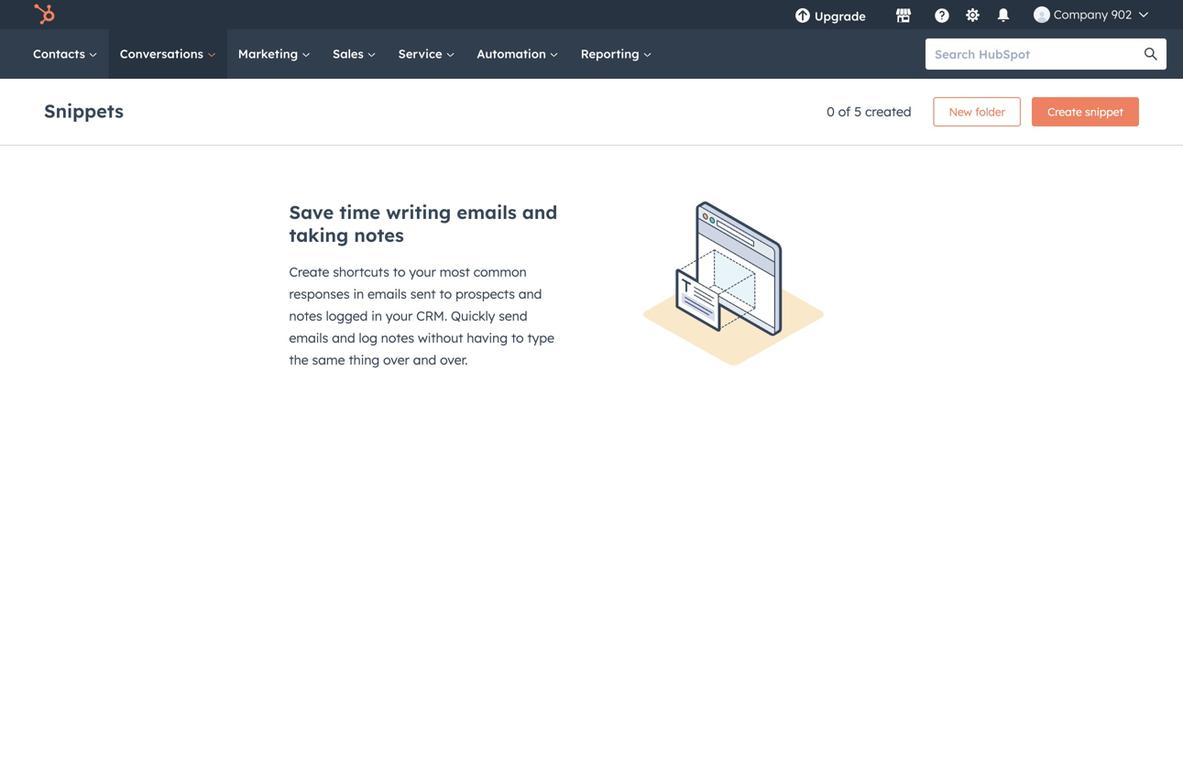Task type: vqa. For each thing, say whether or not it's contained in the screenshot.
To to the top
yes



Task type: locate. For each thing, give the bounding box(es) containing it.
settings image
[[965, 8, 982, 24]]

1 horizontal spatial to
[[440, 286, 452, 302]]

new folder button
[[934, 97, 1022, 127]]

1 horizontal spatial emails
[[368, 286, 407, 302]]

send
[[499, 308, 528, 324]]

crm.
[[416, 308, 448, 324]]

create up responses
[[289, 264, 330, 280]]

notifications button
[[988, 0, 1020, 29]]

quickly
[[451, 308, 495, 324]]

save time writing emails and taking notes
[[289, 201, 558, 247]]

marketplaces button
[[885, 0, 923, 29]]

company 902 button
[[1023, 0, 1160, 29]]

0 horizontal spatial to
[[393, 264, 406, 280]]

new
[[950, 105, 973, 119]]

0 vertical spatial emails
[[457, 201, 517, 224]]

help image
[[934, 8, 951, 25]]

service link
[[388, 29, 466, 79]]

0 vertical spatial create
[[1048, 105, 1083, 119]]

notes down responses
[[289, 308, 323, 324]]

notes up over
[[381, 330, 415, 346]]

contacts
[[33, 46, 89, 61]]

emails
[[457, 201, 517, 224], [368, 286, 407, 302], [289, 330, 329, 346]]

1 vertical spatial your
[[386, 308, 413, 324]]

new folder
[[950, 105, 1006, 119]]

1 horizontal spatial create
[[1048, 105, 1083, 119]]

create left snippet
[[1048, 105, 1083, 119]]

your
[[409, 264, 436, 280], [386, 308, 413, 324]]

0 vertical spatial in
[[353, 286, 364, 302]]

in up log
[[372, 308, 382, 324]]

service
[[399, 46, 446, 61]]

0 horizontal spatial in
[[353, 286, 364, 302]]

notes
[[354, 224, 404, 247], [289, 308, 323, 324], [381, 330, 415, 346]]

mateo roberts image
[[1034, 6, 1051, 23]]

marketing link
[[227, 29, 322, 79]]

create inside create shortcuts to your most common responses in emails sent to prospects and notes logged in your crm. quickly send emails and log notes without having to type the same thing over and over.
[[289, 264, 330, 280]]

sales
[[333, 46, 367, 61]]

notes up 'shortcuts'
[[354, 224, 404, 247]]

menu item
[[879, 0, 883, 29]]

1 vertical spatial to
[[440, 286, 452, 302]]

to right 'shortcuts'
[[393, 264, 406, 280]]

most
[[440, 264, 470, 280]]

hubspot image
[[33, 4, 55, 26]]

and
[[523, 201, 558, 224], [519, 286, 542, 302], [332, 330, 355, 346], [413, 352, 437, 368]]

to
[[393, 264, 406, 280], [440, 286, 452, 302], [512, 330, 524, 346]]

emails up common
[[457, 201, 517, 224]]

create snippet button
[[1033, 97, 1140, 127]]

company
[[1054, 7, 1109, 22]]

save
[[289, 201, 334, 224]]

log
[[359, 330, 378, 346]]

reporting link
[[570, 29, 663, 79]]

emails up the
[[289, 330, 329, 346]]

notifications image
[[996, 8, 1012, 25]]

2 horizontal spatial to
[[512, 330, 524, 346]]

1 vertical spatial notes
[[289, 308, 323, 324]]

0 vertical spatial to
[[393, 264, 406, 280]]

to down "send"
[[512, 330, 524, 346]]

over.
[[440, 352, 468, 368]]

your up sent
[[409, 264, 436, 280]]

1 horizontal spatial in
[[372, 308, 382, 324]]

menu
[[782, 0, 1162, 29]]

and up "send"
[[519, 286, 542, 302]]

1 vertical spatial emails
[[368, 286, 407, 302]]

create for create shortcuts to your most common responses in emails sent to prospects and notes logged in your crm. quickly send emails and log notes without having to type the same thing over and over.
[[289, 264, 330, 280]]

0 of 5 created
[[827, 104, 912, 120]]

in down 'shortcuts'
[[353, 286, 364, 302]]

hubspot link
[[22, 4, 69, 26]]

to right sent
[[440, 286, 452, 302]]

2 vertical spatial notes
[[381, 330, 415, 346]]

in
[[353, 286, 364, 302], [372, 308, 382, 324]]

and up common
[[523, 201, 558, 224]]

0 horizontal spatial emails
[[289, 330, 329, 346]]

2 vertical spatial emails
[[289, 330, 329, 346]]

1 vertical spatial create
[[289, 264, 330, 280]]

automation
[[477, 46, 550, 61]]

writing
[[386, 201, 451, 224]]

Search HubSpot search field
[[926, 39, 1151, 70]]

0 horizontal spatial create
[[289, 264, 330, 280]]

your down sent
[[386, 308, 413, 324]]

notes inside save time writing emails and taking notes
[[354, 224, 404, 247]]

prospects
[[456, 286, 515, 302]]

emails down 'shortcuts'
[[368, 286, 407, 302]]

0 vertical spatial notes
[[354, 224, 404, 247]]

2 vertical spatial to
[[512, 330, 524, 346]]

responses
[[289, 286, 350, 302]]

2 horizontal spatial emails
[[457, 201, 517, 224]]

upgrade image
[[795, 8, 811, 25]]

create
[[1048, 105, 1083, 119], [289, 264, 330, 280]]

conversations
[[120, 46, 207, 61]]

create inside 'create snippet' button
[[1048, 105, 1083, 119]]



Task type: describe. For each thing, give the bounding box(es) containing it.
having
[[467, 330, 508, 346]]

created
[[866, 104, 912, 120]]

create snippet
[[1048, 105, 1124, 119]]

common
[[474, 264, 527, 280]]

search image
[[1145, 48, 1158, 61]]

the
[[289, 352, 309, 368]]

thing
[[349, 352, 380, 368]]

conversations link
[[109, 29, 227, 79]]

reporting
[[581, 46, 643, 61]]

0 vertical spatial your
[[409, 264, 436, 280]]

type
[[528, 330, 555, 346]]

company 902
[[1054, 7, 1132, 22]]

sent
[[411, 286, 436, 302]]

help button
[[927, 0, 958, 29]]

time
[[340, 201, 381, 224]]

folder
[[976, 105, 1006, 119]]

snippets banner
[[44, 92, 1140, 127]]

shortcuts
[[333, 264, 390, 280]]

of
[[839, 104, 851, 120]]

contacts link
[[22, 29, 109, 79]]

create for create snippet
[[1048, 105, 1083, 119]]

snippet
[[1086, 105, 1124, 119]]

taking
[[289, 224, 349, 247]]

same
[[312, 352, 345, 368]]

marketplaces image
[[896, 8, 912, 25]]

upgrade
[[815, 9, 866, 24]]

marketing
[[238, 46, 302, 61]]

settings link
[[962, 5, 985, 24]]

over
[[383, 352, 410, 368]]

0
[[827, 104, 835, 120]]

5
[[855, 104, 862, 120]]

automation link
[[466, 29, 570, 79]]

and down without
[[413, 352, 437, 368]]

902
[[1112, 7, 1132, 22]]

and down logged
[[332, 330, 355, 346]]

sales link
[[322, 29, 388, 79]]

create shortcuts to your most common responses in emails sent to prospects and notes logged in your crm. quickly send emails and log notes without having to type the same thing over and over.
[[289, 264, 555, 368]]

emails inside save time writing emails and taking notes
[[457, 201, 517, 224]]

snippets
[[44, 99, 124, 122]]

and inside save time writing emails and taking notes
[[523, 201, 558, 224]]

1 vertical spatial in
[[372, 308, 382, 324]]

without
[[418, 330, 464, 346]]

logged
[[326, 308, 368, 324]]

search button
[[1136, 39, 1167, 70]]

menu containing company 902
[[782, 0, 1162, 29]]



